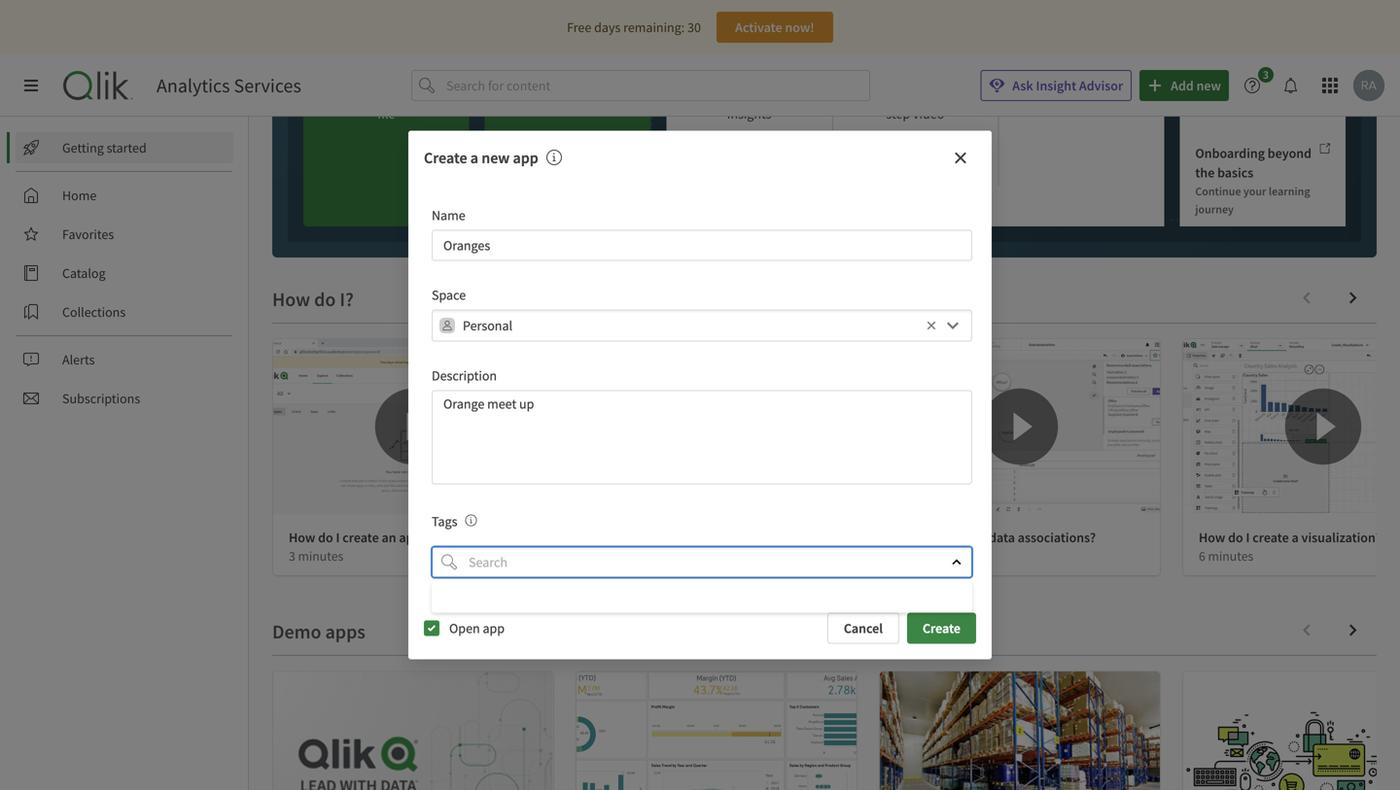 Task type: describe. For each thing, give the bounding box(es) containing it.
how do i load data into an app? image
[[577, 340, 857, 515]]

a inside how do i create a visualization? 6 minutes
[[1292, 529, 1299, 547]]

continue
[[1196, 184, 1242, 199]]

catalog link
[[16, 258, 233, 289]]

your
[[1244, 184, 1267, 199]]

open
[[449, 620, 480, 638]]

create a new app
[[424, 148, 539, 168]]

advisor
[[1080, 77, 1124, 94]]

learning
[[1270, 184, 1311, 199]]

create for create a new app
[[424, 148, 468, 168]]

home link
[[16, 180, 233, 211]]

7
[[592, 548, 599, 565]]

favorites
[[62, 226, 114, 243]]

video
[[914, 105, 945, 123]]

5
[[896, 548, 903, 565]]

analyze
[[1196, 102, 1235, 117]]

analytics services
[[157, 73, 301, 98]]

the for basics
[[1196, 164, 1215, 181]]

activate now! link
[[717, 12, 834, 43]]

ask insight advisor button
[[981, 70, 1133, 101]]

start typing a tag name. select an existing tag or create a new tag by pressing enter or comma. press backspace to remove a tag. tooltip
[[458, 513, 477, 531]]

insight
[[1037, 77, 1077, 94]]

follow
[[860, 82, 898, 99]]

how do i create a visualization? element
[[1200, 529, 1382, 547]]

associations?
[[1018, 529, 1097, 547]]

ask insight advisor
[[1013, 77, 1124, 94]]

activate
[[736, 18, 783, 36]]

close sidebar menu image
[[23, 78, 39, 93]]

6
[[1200, 548, 1206, 565]]

define
[[950, 529, 987, 547]]

remaining:
[[624, 18, 685, 36]]

load
[[646, 529, 672, 547]]

free days remaining: 30
[[567, 18, 701, 36]]

home
[[62, 187, 97, 204]]

create a new app dialog
[[409, 131, 992, 660]]

how for how do i create a visualization? 6 minutes
[[1200, 529, 1226, 547]]

2 minutes from the left
[[602, 548, 647, 565]]

step
[[887, 105, 911, 123]]

description
[[432, 367, 497, 385]]

now!
[[785, 18, 815, 36]]

minutes for how do i define data associations?
[[905, 548, 951, 565]]

data for how do i load data into an app?
[[675, 529, 701, 547]]

do for how do i define data associations? 5 minutes
[[925, 529, 941, 547]]

an inside the how do i create an app? 3 minutes
[[382, 529, 397, 547]]

create button
[[908, 613, 977, 644]]

how do i define data associations? element
[[896, 529, 1097, 547]]

favorites link
[[16, 219, 233, 250]]

the for go
[[1252, 102, 1269, 117]]

how do i define data associations? image
[[880, 340, 1161, 515]]

this
[[901, 82, 922, 99]]

how do i load data into an app? element
[[592, 529, 775, 547]]

0 vertical spatial app
[[513, 148, 539, 168]]

do for how do i load data into an app?
[[622, 529, 637, 547]]

2 app? from the left
[[747, 529, 775, 547]]

how for how do i load data into an app?
[[592, 529, 619, 547]]

into
[[704, 529, 727, 547]]

by-
[[953, 82, 971, 99]]

analyze on the go
[[1196, 102, 1284, 117]]

name
[[432, 207, 466, 224]]

insights
[[728, 105, 772, 123]]

how do i create an app? 3 minutes
[[289, 529, 427, 565]]

navigation pane element
[[0, 125, 248, 422]]

Search text field
[[465, 547, 935, 578]]

step-
[[925, 82, 953, 99]]

how do i define data associations? 5 minutes
[[896, 529, 1097, 565]]

demo app - order-to-cash analytics image
[[1184, 672, 1401, 791]]

data for how do i define data associations? 5 minutes
[[989, 529, 1016, 547]]

open app
[[449, 620, 505, 638]]

start typing a tag name. select an existing tag or create a new tag by pressing enter or comma. press backspace to remove a tag. image
[[465, 515, 477, 527]]

catalog
[[62, 265, 106, 282]]

days
[[595, 18, 621, 36]]



Task type: vqa. For each thing, say whether or not it's contained in the screenshot.
first How from the right
yes



Task type: locate. For each thing, give the bounding box(es) containing it.
analytics services element
[[157, 73, 301, 98]]

a inside create a new app dialog
[[471, 148, 479, 168]]

0 horizontal spatial app?
[[399, 529, 427, 547]]

30
[[688, 18, 701, 36]]

the left go
[[1252, 102, 1269, 117]]

do for how do i create a visualization? 6 minutes
[[1229, 529, 1244, 547]]

how inside the how do i create an app? 3 minutes
[[289, 529, 316, 547]]

app right new
[[513, 148, 539, 168]]

4 minutes from the left
[[1209, 548, 1254, 565]]

how do i create a visualization? image
[[1184, 340, 1401, 515]]

i for how do i create a visualization? 6 minutes
[[1247, 529, 1251, 547]]

4 how from the left
[[1200, 529, 1226, 547]]

1 vertical spatial the
[[1196, 164, 1215, 181]]

3 do from the left
[[925, 529, 941, 547]]

how do i load data into an app?
[[592, 529, 775, 547]]

started
[[107, 139, 147, 157]]

i for how do i define data associations? 5 minutes
[[943, 529, 947, 547]]

minutes for how do i create an app?
[[298, 548, 344, 565]]

the inside analyze on the go link
[[1252, 102, 1269, 117]]

create left tags
[[343, 529, 379, 547]]

on
[[1237, 102, 1250, 117]]

onboarding beyond the basics continue your learning journey
[[1196, 144, 1312, 217]]

visualization?
[[1302, 529, 1382, 547]]

a left visualization?
[[1292, 529, 1299, 547]]

create inside the how do i create an app? 3 minutes
[[343, 529, 379, 547]]

2 i from the left
[[640, 529, 644, 547]]

2 do from the left
[[622, 529, 637, 547]]

minutes for how do i create a visualization?
[[1209, 548, 1254, 565]]

0 horizontal spatial the
[[1196, 164, 1215, 181]]

how up 3 at the left bottom of page
[[289, 529, 316, 547]]

data
[[762, 82, 788, 99], [675, 529, 701, 547], [989, 529, 1016, 547]]

minutes right 5 in the bottom of the page
[[905, 548, 951, 565]]

do for how do i create an app? 3 minutes
[[318, 529, 333, 547]]

an right into on the right of page
[[730, 529, 744, 547]]

how
[[289, 529, 316, 547], [592, 529, 619, 547], [896, 529, 923, 547], [1200, 529, 1226, 547]]

free
[[567, 18, 592, 36]]

the
[[1252, 102, 1269, 117], [1196, 164, 1215, 181]]

i inside how do i create a visualization? 6 minutes
[[1247, 529, 1251, 547]]

beyond
[[1268, 144, 1312, 162]]

how inside how do i create a visualization? 6 minutes
[[1200, 529, 1226, 547]]

1 vertical spatial app
[[483, 620, 505, 638]]

create left visualization?
[[1253, 529, 1290, 547]]

follow this step-by- step video button
[[833, 0, 999, 227]]

cancel button
[[828, 613, 900, 644]]

main content
[[249, 0, 1401, 791]]

i inside how do i define data associations? 5 minutes
[[943, 529, 947, 547]]

1 horizontal spatial an
[[730, 529, 744, 547]]

app?
[[399, 529, 427, 547], [747, 529, 775, 547]]

app right open
[[483, 620, 505, 638]]

journey
[[1196, 202, 1235, 217]]

experience data to insights
[[697, 82, 802, 123]]

demo app - sap procurement image
[[880, 672, 1161, 791]]

1 how from the left
[[289, 529, 316, 547]]

4 i from the left
[[1247, 529, 1251, 547]]

follow this step-by- step video
[[860, 82, 971, 123]]

0 vertical spatial create
[[424, 148, 468, 168]]

1 app? from the left
[[399, 529, 427, 547]]

how up 7
[[592, 529, 619, 547]]

subscriptions link
[[16, 383, 233, 414]]

2 horizontal spatial data
[[989, 529, 1016, 547]]

a
[[471, 148, 479, 168], [1292, 529, 1299, 547]]

1 vertical spatial create
[[923, 620, 961, 638]]

1 vertical spatial a
[[1292, 529, 1299, 547]]

alerts
[[62, 351, 95, 369]]

2 an from the left
[[730, 529, 744, 547]]

app? left tags
[[399, 529, 427, 547]]

minutes inside the how do i create an app? 3 minutes
[[298, 548, 344, 565]]

app? inside the how do i create an app? 3 minutes
[[399, 529, 427, 547]]

0 vertical spatial the
[[1252, 102, 1269, 117]]

minutes right 7
[[602, 548, 647, 565]]

data inside the experience data to insights
[[762, 82, 788, 99]]

create inside how do i create a visualization? 6 minutes
[[1253, 529, 1290, 547]]

do
[[318, 529, 333, 547], [622, 529, 637, 547], [925, 529, 941, 547], [1229, 529, 1244, 547]]

analytics
[[157, 73, 230, 98]]

1 horizontal spatial app
[[513, 148, 539, 168]]

onboarding
[[1196, 144, 1266, 162]]

new
[[482, 148, 510, 168]]

subscriptions
[[62, 390, 140, 408]]

data right define
[[989, 529, 1016, 547]]

do inside the how do i create an app? 3 minutes
[[318, 529, 333, 547]]

experience data to insights button
[[667, 0, 833, 227]]

close image
[[951, 557, 963, 569]]

data left to
[[762, 82, 788, 99]]

create
[[343, 529, 379, 547], [1253, 529, 1290, 547]]

app? right into on the right of page
[[747, 529, 775, 547]]

search image
[[442, 555, 457, 570]]

getting started
[[62, 139, 147, 157]]

1 horizontal spatial create
[[1253, 529, 1290, 547]]

i
[[336, 529, 340, 547], [640, 529, 644, 547], [943, 529, 947, 547], [1247, 529, 1251, 547]]

alerts link
[[16, 344, 233, 376]]

0 horizontal spatial data
[[675, 529, 701, 547]]

1 horizontal spatial the
[[1252, 102, 1269, 117]]

to
[[790, 82, 802, 99]]

app
[[513, 148, 539, 168], [483, 620, 505, 638]]

Description text field
[[432, 390, 973, 485]]

0 horizontal spatial an
[[382, 529, 397, 547]]

demo app - beginner's tutorial image
[[577, 672, 857, 791]]

data left into on the right of page
[[675, 529, 701, 547]]

basics
[[1218, 164, 1254, 181]]

data inside how do i define data associations? 5 minutes
[[989, 529, 1016, 547]]

how for how do i create an app? 3 minutes
[[289, 529, 316, 547]]

2 create from the left
[[1253, 529, 1290, 547]]

0 horizontal spatial app
[[483, 620, 505, 638]]

go
[[1271, 102, 1284, 117]]

0 horizontal spatial create
[[424, 148, 468, 168]]

Space text field
[[463, 310, 922, 342]]

do inside how do i create a visualization? 6 minutes
[[1229, 529, 1244, 547]]

create left new
[[424, 148, 468, 168]]

how up 6
[[1200, 529, 1226, 547]]

i for how do i create an app? 3 minutes
[[336, 529, 340, 547]]

1 an from the left
[[382, 529, 397, 547]]

create inside button
[[923, 620, 961, 638]]

a left new
[[471, 148, 479, 168]]

activate now!
[[736, 18, 815, 36]]

space
[[432, 287, 466, 304]]

create down close icon
[[923, 620, 961, 638]]

1 i from the left
[[336, 529, 340, 547]]

i for how do i load data into an app?
[[640, 529, 644, 547]]

create for a
[[1253, 529, 1290, 547]]

minutes
[[298, 548, 344, 565], [602, 548, 647, 565], [905, 548, 951, 565], [1209, 548, 1254, 565]]

minutes inside how do i create a visualization? 6 minutes
[[1209, 548, 1254, 565]]

i inside the how do i create an app? 3 minutes
[[336, 529, 340, 547]]

ask
[[1013, 77, 1034, 94]]

1 horizontal spatial a
[[1292, 529, 1299, 547]]

analyze on the go link
[[1180, 54, 1346, 126]]

experience
[[697, 82, 759, 99]]

3 how from the left
[[896, 529, 923, 547]]

0 horizontal spatial a
[[471, 148, 479, 168]]

create
[[424, 148, 468, 168], [923, 620, 961, 638]]

getting started link
[[16, 132, 233, 163]]

do inside how do i define data associations? 5 minutes
[[925, 529, 941, 547]]

collections
[[62, 304, 126, 321]]

create for create
[[923, 620, 961, 638]]

minutes right 3 at the left bottom of page
[[298, 548, 344, 565]]

cancel
[[844, 620, 883, 638]]

1 minutes from the left
[[298, 548, 344, 565]]

how do i create an app? element
[[289, 529, 427, 547]]

services
[[234, 73, 301, 98]]

4 do from the left
[[1229, 529, 1244, 547]]

3 minutes from the left
[[905, 548, 951, 565]]

7 minutes
[[592, 548, 647, 565]]

0 vertical spatial a
[[471, 148, 479, 168]]

1 do from the left
[[318, 529, 333, 547]]

how inside how do i define data associations? 5 minutes
[[896, 529, 923, 547]]

tags
[[432, 513, 458, 531]]

the up the 'continue'
[[1196, 164, 1215, 181]]

Name text field
[[432, 230, 973, 261]]

how up 5 in the bottom of the page
[[896, 529, 923, 547]]

3
[[289, 548, 296, 565]]

the inside onboarding beyond the basics continue your learning journey
[[1196, 164, 1215, 181]]

1 horizontal spatial app?
[[747, 529, 775, 547]]

how do i create an app? image
[[273, 340, 554, 515]]

1 horizontal spatial create
[[923, 620, 961, 638]]

3 i from the left
[[943, 529, 947, 547]]

how do i create a visualization? 6 minutes
[[1200, 529, 1382, 565]]

create for an
[[343, 529, 379, 547]]

2 how from the left
[[592, 529, 619, 547]]

1 create from the left
[[343, 529, 379, 547]]

option
[[432, 582, 973, 613]]

0 horizontal spatial create
[[343, 529, 379, 547]]

demo app - visualization showcase image
[[273, 672, 554, 791]]

minutes inside how do i define data associations? 5 minutes
[[905, 548, 951, 565]]

an
[[382, 529, 397, 547], [730, 529, 744, 547]]

how for how do i define data associations? 5 minutes
[[896, 529, 923, 547]]

getting
[[62, 139, 104, 157]]

1 horizontal spatial data
[[762, 82, 788, 99]]

minutes right 6
[[1209, 548, 1254, 565]]

collections link
[[16, 297, 233, 328]]

main content containing experience data to insights
[[249, 0, 1401, 791]]

an left tags
[[382, 529, 397, 547]]



